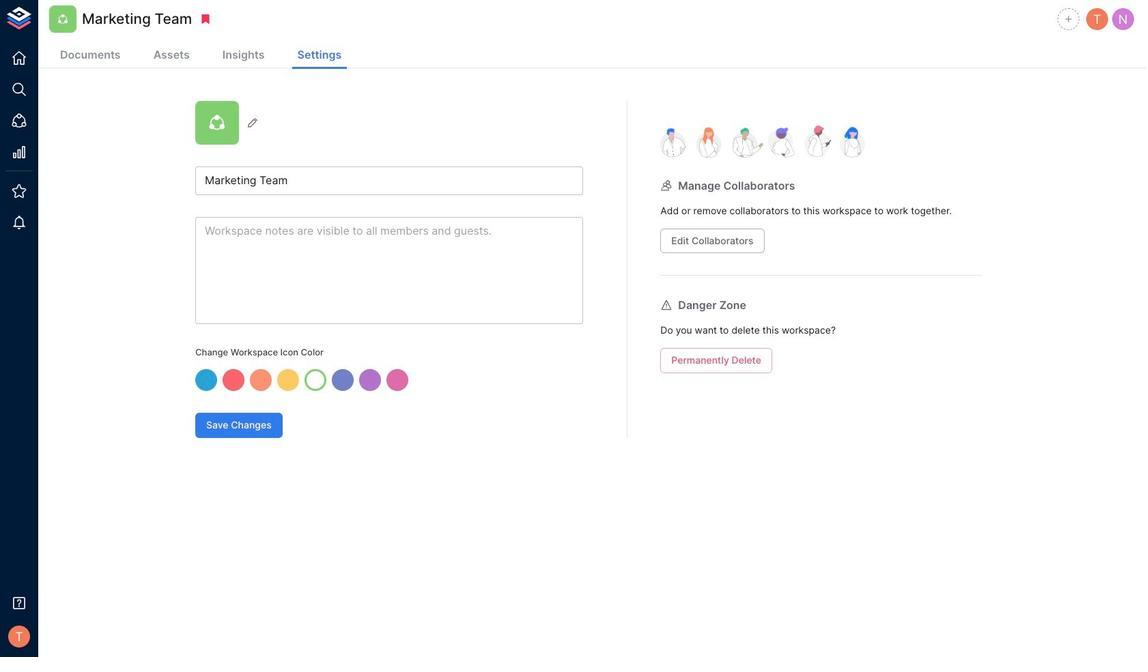 Task type: vqa. For each thing, say whether or not it's contained in the screenshot.
the Me
no



Task type: describe. For each thing, give the bounding box(es) containing it.
remove bookmark image
[[200, 13, 212, 25]]



Task type: locate. For each thing, give the bounding box(es) containing it.
Workspace notes are visible to all members and guests. text field
[[195, 217, 584, 325]]

Workspace Name text field
[[195, 167, 584, 195]]



